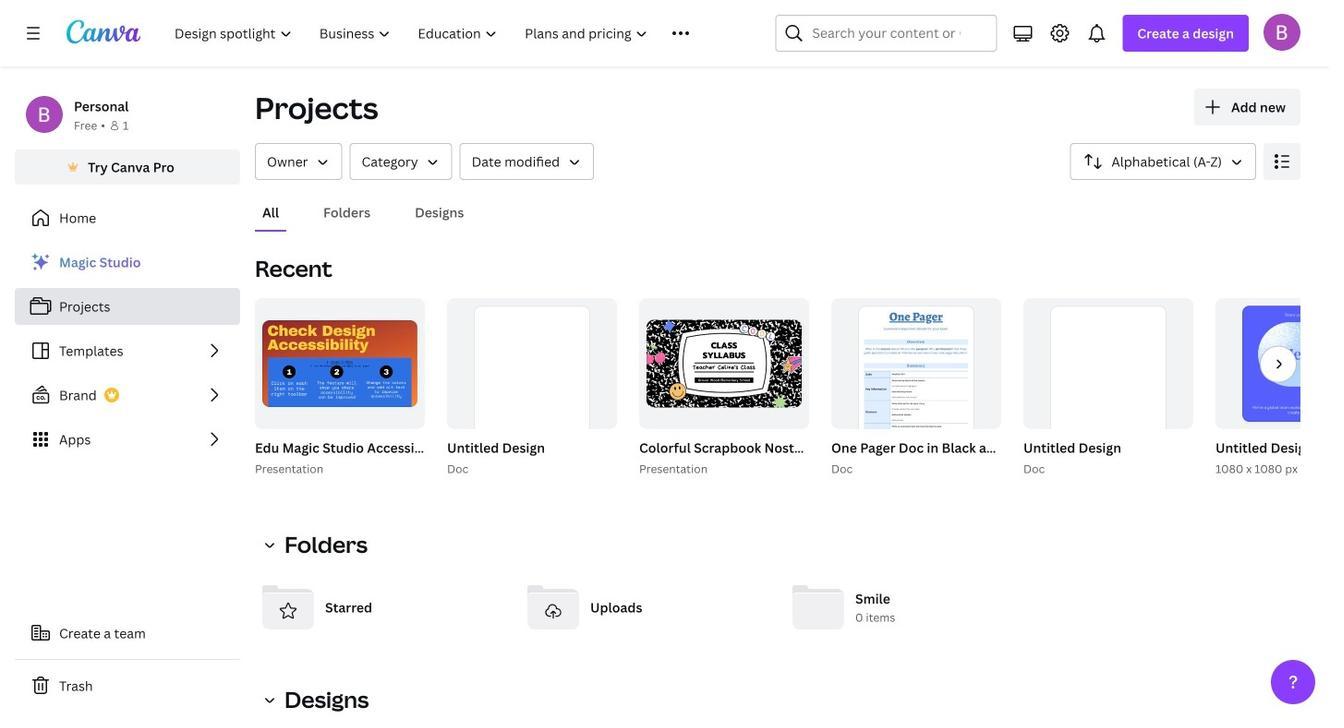 Task type: vqa. For each thing, say whether or not it's contained in the screenshot.
11th group from right
yes



Task type: describe. For each thing, give the bounding box(es) containing it.
4 group from the left
[[447, 298, 617, 471]]

12 group from the left
[[1216, 298, 1331, 430]]

9 group from the left
[[1020, 298, 1194, 479]]

2 group from the left
[[255, 298, 425, 430]]

Sort by button
[[1070, 143, 1257, 180]]

3 group from the left
[[444, 298, 617, 479]]

bob builder image
[[1264, 14, 1301, 51]]

8 group from the left
[[832, 298, 1002, 471]]

Category button
[[350, 143, 452, 180]]

1 group from the left
[[251, 298, 601, 479]]



Task type: locate. For each thing, give the bounding box(es) containing it.
5 group from the left
[[636, 298, 1106, 479]]

top level navigation element
[[163, 15, 731, 52], [163, 15, 731, 52]]

group
[[251, 298, 601, 479], [255, 298, 425, 430], [444, 298, 617, 479], [447, 298, 617, 471], [636, 298, 1106, 479], [639, 298, 809, 430], [828, 298, 1304, 479], [832, 298, 1002, 471], [1020, 298, 1194, 479], [1024, 298, 1194, 471], [1212, 298, 1331, 479], [1216, 298, 1331, 430]]

Owner button
[[255, 143, 342, 180]]

10 group from the left
[[1024, 298, 1194, 471]]

list
[[15, 244, 240, 458]]

Search search field
[[813, 16, 960, 51]]

None search field
[[776, 15, 997, 52]]

region
[[255, 715, 1301, 720]]

11 group from the left
[[1212, 298, 1331, 479]]

Date modified button
[[460, 143, 594, 180]]

6 group from the left
[[639, 298, 809, 430]]

7 group from the left
[[828, 298, 1304, 479]]



